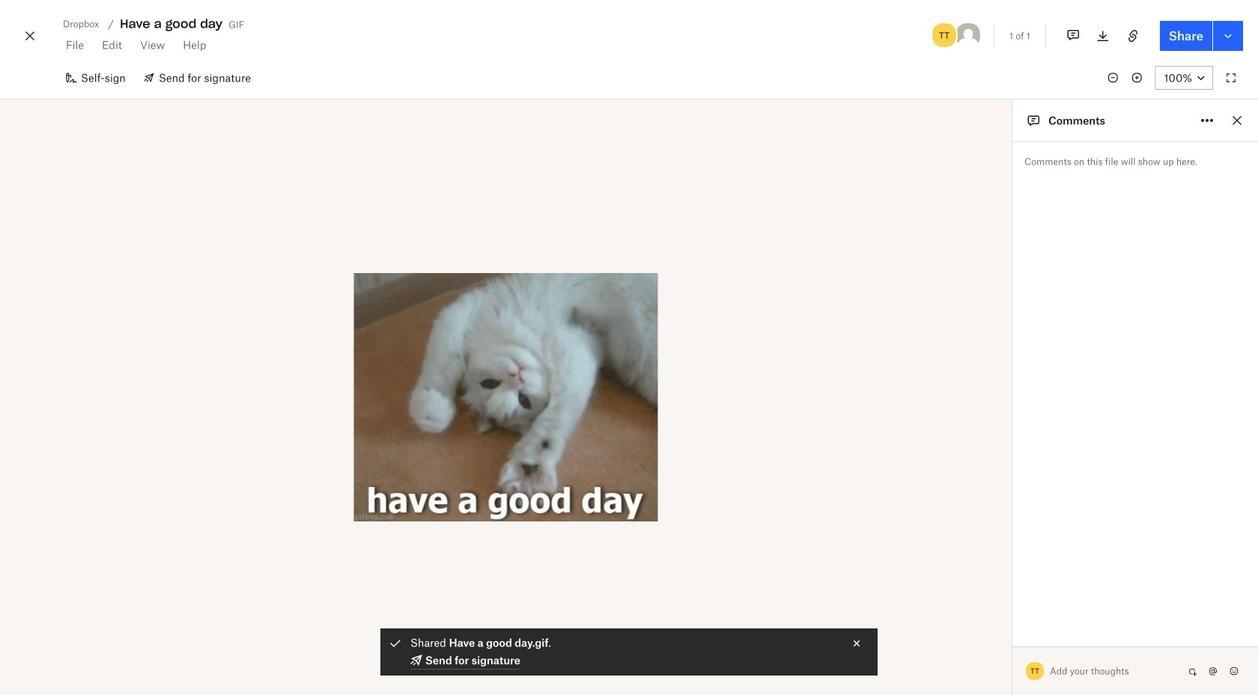 Task type: locate. For each thing, give the bounding box(es) containing it.
close right sidebar image
[[1228, 112, 1246, 130]]

have a good day.gif image
[[354, 273, 658, 522]]

Add your thoughts text field
[[1050, 660, 1183, 684]]

alert
[[380, 629, 878, 676]]



Task type: vqa. For each thing, say whether or not it's contained in the screenshot.
16 button
no



Task type: describe. For each thing, give the bounding box(es) containing it.
add your thoughts image
[[1050, 664, 1171, 680]]

close image
[[21, 24, 39, 48]]



